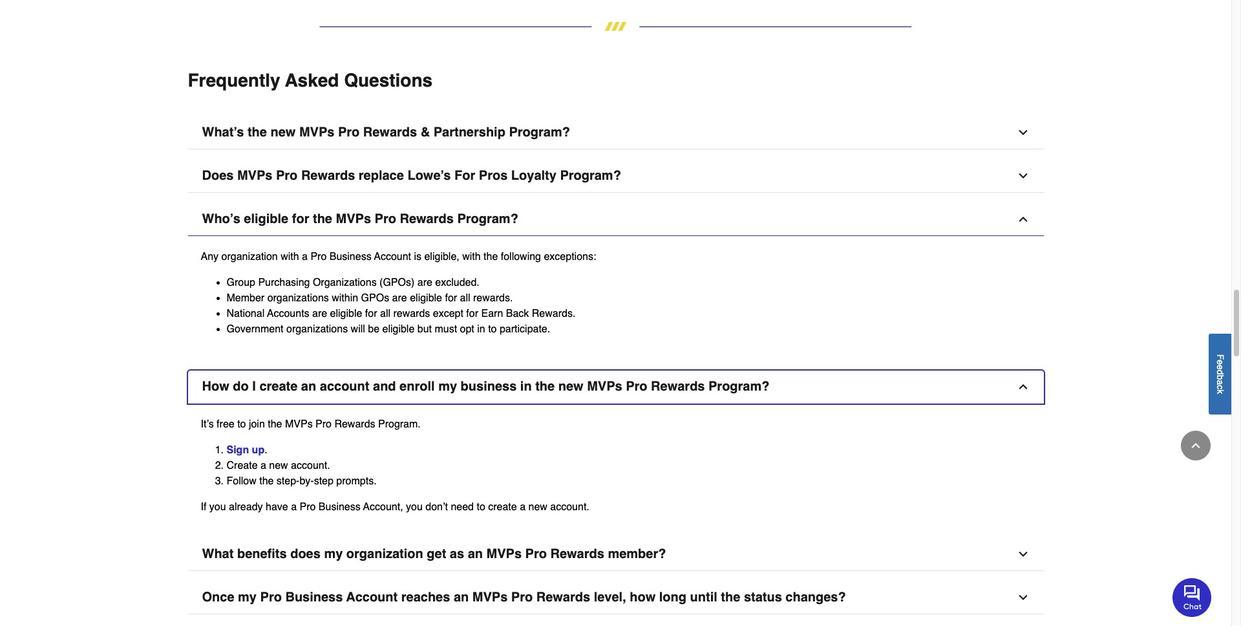 Task type: locate. For each thing, give the bounding box(es) containing it.
new inside sign up . create a new account. follow the step-by-step prompts.
[[269, 460, 288, 472]]

loyalty
[[511, 168, 557, 183]]

1 with from the left
[[281, 251, 299, 263]]

1 horizontal spatial account.
[[551, 501, 590, 513]]

1 horizontal spatial all
[[460, 293, 471, 304]]

1 horizontal spatial you
[[406, 501, 423, 513]]

business up organizations on the top
[[330, 251, 372, 263]]

eligible right who's
[[244, 212, 289, 227]]

my right does
[[324, 547, 343, 562]]

once my pro business account reaches an mvps pro rewards level, how long until the status changes?
[[202, 590, 846, 605]]

account left reaches
[[346, 590, 398, 605]]

create right need
[[488, 501, 517, 513]]

accounts
[[267, 308, 310, 320]]

in right the business
[[521, 379, 532, 394]]

once
[[202, 590, 234, 605]]

national
[[227, 308, 265, 320]]

a down . at the left of the page
[[261, 460, 266, 472]]

1 vertical spatial are
[[392, 293, 407, 304]]

business inside button
[[286, 590, 343, 605]]

0 horizontal spatial account.
[[291, 460, 330, 472]]

1 vertical spatial business
[[319, 501, 361, 513]]

organizations up accounts on the left
[[268, 293, 329, 304]]

account. inside sign up . create a new account. follow the step-by-step prompts.
[[291, 460, 330, 472]]

mvps inside 'what's the new mvps pro rewards & partnership program?' 'button'
[[299, 125, 335, 140]]

frequently asked questions
[[188, 70, 433, 91]]

page divider image
[[188, 22, 1044, 31]]

0 vertical spatial to
[[488, 324, 497, 335]]

account
[[374, 251, 411, 263], [346, 590, 398, 605]]

2 vertical spatial business
[[286, 590, 343, 605]]

all
[[460, 293, 471, 304], [380, 308, 391, 320]]

all down 'excluded.'
[[460, 293, 471, 304]]

mvps inside "what benefits does my organization get as an mvps pro rewards member?" button
[[487, 547, 522, 562]]

2 chevron down image from the top
[[1017, 170, 1030, 183]]

0 vertical spatial business
[[330, 251, 372, 263]]

0 vertical spatial create
[[260, 379, 298, 394]]

get
[[427, 547, 446, 562]]

with up 'excluded.'
[[463, 251, 481, 263]]

1 chevron down image from the top
[[1017, 126, 1030, 139]]

eligible down within
[[330, 308, 362, 320]]

rewards.
[[473, 293, 513, 304]]

the inside sign up . create a new account. follow the step-by-step prompts.
[[259, 476, 274, 487]]

account.
[[291, 460, 330, 472], [551, 501, 590, 513]]

excluded.
[[435, 277, 480, 289]]

gpos
[[361, 293, 389, 304]]

an inside button
[[454, 590, 469, 605]]

what benefits does my organization get as an mvps pro rewards member?
[[202, 547, 666, 562]]

chevron down image inside 'what's the new mvps pro rewards & partnership program?' 'button'
[[1017, 126, 1030, 139]]

chevron up image
[[1017, 213, 1030, 226]]

2 horizontal spatial my
[[439, 379, 457, 394]]

chevron down image for once my pro business account reaches an mvps pro rewards level, how long until the status changes?
[[1017, 591, 1030, 604]]

to right need
[[477, 501, 486, 513]]

new inside 'button'
[[271, 125, 296, 140]]

0 horizontal spatial chevron up image
[[1017, 380, 1030, 393]]

reaches
[[401, 590, 450, 605]]

3 chevron down image from the top
[[1017, 548, 1030, 561]]

you right 'if'
[[209, 501, 226, 513]]

an right reaches
[[454, 590, 469, 605]]

a
[[302, 251, 308, 263], [1216, 380, 1226, 385], [261, 460, 266, 472], [291, 501, 297, 513], [520, 501, 526, 513]]

1 horizontal spatial with
[[463, 251, 481, 263]]

account left "is"
[[374, 251, 411, 263]]

1 horizontal spatial to
[[477, 501, 486, 513]]

back
[[506, 308, 529, 320]]

an right as
[[468, 547, 483, 562]]

lowe's
[[408, 168, 451, 183]]

2 vertical spatial my
[[238, 590, 257, 605]]

my right the enroll
[[439, 379, 457, 394]]

1 vertical spatial my
[[324, 547, 343, 562]]

new inside button
[[559, 379, 584, 394]]

up
[[252, 445, 265, 456]]

chevron down image inside "what benefits does my organization get as an mvps pro rewards member?" button
[[1017, 548, 1030, 561]]

0 horizontal spatial you
[[209, 501, 226, 513]]

e up b
[[1216, 365, 1226, 370]]

the inside button
[[536, 379, 555, 394]]

1 vertical spatial to
[[237, 419, 246, 430]]

what's the new mvps pro rewards & partnership program? button
[[188, 117, 1044, 150]]

with
[[281, 251, 299, 263], [463, 251, 481, 263]]

how
[[202, 379, 229, 394]]

1 you from the left
[[209, 501, 226, 513]]

rewards
[[363, 125, 417, 140], [301, 168, 355, 183], [400, 212, 454, 227], [651, 379, 705, 394], [335, 419, 375, 430], [551, 547, 605, 562], [537, 590, 591, 605]]

partnership
[[434, 125, 506, 140]]

1 vertical spatial all
[[380, 308, 391, 320]]

e up d
[[1216, 360, 1226, 365]]

scroll to top element
[[1182, 431, 1211, 461]]

eligible up the rewards
[[410, 293, 442, 304]]

e
[[1216, 360, 1226, 365], [1216, 365, 1226, 370]]

0 vertical spatial chevron up image
[[1017, 380, 1030, 393]]

0 horizontal spatial to
[[237, 419, 246, 430]]

1 vertical spatial create
[[488, 501, 517, 513]]

0 vertical spatial in
[[477, 324, 486, 335]]

government
[[227, 324, 284, 335]]

a right need
[[520, 501, 526, 513]]

mvps inside the once my pro business account reaches an mvps pro rewards level, how long until the status changes? button
[[473, 590, 508, 605]]

1 e from the top
[[1216, 360, 1226, 365]]

questions
[[344, 70, 433, 91]]

rewards inside 'button'
[[363, 125, 417, 140]]

business down does
[[286, 590, 343, 605]]

0 horizontal spatial organization
[[222, 251, 278, 263]]

organization down the account,
[[347, 547, 423, 562]]

all down gpos
[[380, 308, 391, 320]]

program?
[[509, 125, 570, 140], [560, 168, 621, 183], [458, 212, 519, 227], [709, 379, 770, 394]]

are right accounts on the left
[[312, 308, 327, 320]]

to left join
[[237, 419, 246, 430]]

for
[[455, 168, 476, 183]]

0 horizontal spatial my
[[238, 590, 257, 605]]

within
[[332, 293, 358, 304]]

and
[[373, 379, 396, 394]]

a up k
[[1216, 380, 1226, 385]]

chevron up image
[[1017, 380, 1030, 393], [1190, 439, 1203, 452]]

1 vertical spatial organizations
[[287, 324, 348, 335]]

chevron down image
[[1017, 126, 1030, 139], [1017, 170, 1030, 183], [1017, 548, 1030, 561], [1017, 591, 1030, 604]]

c
[[1216, 385, 1226, 389]]

1 vertical spatial in
[[521, 379, 532, 394]]

chevron up image inside how do i create an account and enroll my business in the new mvps pro rewards program? button
[[1017, 380, 1030, 393]]

the inside 'button'
[[248, 125, 267, 140]]

1 vertical spatial an
[[468, 547, 483, 562]]

organizations down accounts on the left
[[287, 324, 348, 335]]

in
[[477, 324, 486, 335], [521, 379, 532, 394]]

1 horizontal spatial chevron up image
[[1190, 439, 1203, 452]]

1 horizontal spatial my
[[324, 547, 343, 562]]

are
[[418, 277, 433, 289], [392, 293, 407, 304], [312, 308, 327, 320]]

2 vertical spatial an
[[454, 590, 469, 605]]

business
[[330, 251, 372, 263], [319, 501, 361, 513], [286, 590, 343, 605]]

0 vertical spatial account.
[[291, 460, 330, 472]]

does
[[202, 168, 234, 183]]

0 horizontal spatial are
[[312, 308, 327, 320]]

mvps inside how do i create an account and enroll my business in the new mvps pro rewards program? button
[[587, 379, 623, 394]]

mvps inside button
[[336, 212, 371, 227]]

replace
[[359, 168, 404, 183]]

1 horizontal spatial create
[[488, 501, 517, 513]]

chevron down image for what's the new mvps pro rewards & partnership program?
[[1017, 126, 1030, 139]]

account inside button
[[346, 590, 398, 605]]

business
[[461, 379, 517, 394]]

it's free to join the mvps pro rewards program.
[[201, 419, 421, 430]]

create
[[260, 379, 298, 394], [488, 501, 517, 513]]

in right opt
[[477, 324, 486, 335]]

0 horizontal spatial in
[[477, 324, 486, 335]]

organization
[[222, 251, 278, 263], [347, 547, 423, 562]]

create right i on the bottom
[[260, 379, 298, 394]]

1 horizontal spatial in
[[521, 379, 532, 394]]

do
[[233, 379, 249, 394]]

4 chevron down image from the top
[[1017, 591, 1030, 604]]

.
[[265, 445, 268, 456]]

0 vertical spatial are
[[418, 277, 433, 289]]

account
[[320, 379, 370, 394]]

chevron down image inside the once my pro business account reaches an mvps pro rewards level, how long until the status changes? button
[[1017, 591, 1030, 604]]

my inside button
[[238, 590, 257, 605]]

chevron up image inside scroll to top element
[[1190, 439, 1203, 452]]

you
[[209, 501, 226, 513], [406, 501, 423, 513]]

eligible
[[244, 212, 289, 227], [410, 293, 442, 304], [330, 308, 362, 320], [383, 324, 415, 335]]

an left account
[[301, 379, 316, 394]]

following
[[501, 251, 541, 263]]

2 you from the left
[[406, 501, 423, 513]]

will
[[351, 324, 365, 335]]

program.
[[378, 419, 421, 430]]

are down "is"
[[418, 277, 433, 289]]

2 horizontal spatial to
[[488, 324, 497, 335]]

as
[[450, 547, 464, 562]]

2 vertical spatial are
[[312, 308, 327, 320]]

new
[[271, 125, 296, 140], [559, 379, 584, 394], [269, 460, 288, 472], [529, 501, 548, 513]]

with up the purchasing
[[281, 251, 299, 263]]

0 horizontal spatial all
[[380, 308, 391, 320]]

organizations
[[268, 293, 329, 304], [287, 324, 348, 335]]

0 vertical spatial my
[[439, 379, 457, 394]]

1 horizontal spatial organization
[[347, 547, 423, 562]]

0 horizontal spatial with
[[281, 251, 299, 263]]

to down earn
[[488, 324, 497, 335]]

to
[[488, 324, 497, 335], [237, 419, 246, 430], [477, 501, 486, 513]]

0 horizontal spatial create
[[260, 379, 298, 394]]

1 vertical spatial organization
[[347, 547, 423, 562]]

an
[[301, 379, 316, 394], [468, 547, 483, 562], [454, 590, 469, 605]]

a right have
[[291, 501, 297, 513]]

are down the (gpos)
[[392, 293, 407, 304]]

2 horizontal spatial are
[[418, 277, 433, 289]]

you left "don't"
[[406, 501, 423, 513]]

organization up group
[[222, 251, 278, 263]]

the
[[248, 125, 267, 140], [313, 212, 332, 227], [484, 251, 498, 263], [536, 379, 555, 394], [268, 419, 282, 430], [259, 476, 274, 487], [721, 590, 741, 605]]

1 vertical spatial chevron up image
[[1190, 439, 1203, 452]]

business down step
[[319, 501, 361, 513]]

chevron down image inside does mvps pro rewards replace lowe's for pros loyalty program? button
[[1017, 170, 1030, 183]]

1 vertical spatial account
[[346, 590, 398, 605]]

my right once
[[238, 590, 257, 605]]



Task type: vqa. For each thing, say whether or not it's contained in the screenshot.
order inside the Button
no



Task type: describe. For each thing, give the bounding box(es) containing it.
mvps inside does mvps pro rewards replace lowe's for pros loyalty program? button
[[237, 168, 273, 183]]

1 horizontal spatial are
[[392, 293, 407, 304]]

exceptions:
[[544, 251, 597, 263]]

rewards
[[394, 308, 430, 320]]

create inside button
[[260, 379, 298, 394]]

step
[[314, 476, 334, 487]]

eligible down the rewards
[[383, 324, 415, 335]]

member?
[[608, 547, 666, 562]]

0 vertical spatial organizations
[[268, 293, 329, 304]]

d
[[1216, 370, 1226, 375]]

if you already have a pro business account, you don't need to create a new account.
[[201, 501, 590, 513]]

0 vertical spatial an
[[301, 379, 316, 394]]

what's
[[202, 125, 244, 140]]

any
[[201, 251, 219, 263]]

pros
[[479, 168, 508, 183]]

account,
[[363, 501, 403, 513]]

i
[[252, 379, 256, 394]]

group
[[227, 277, 255, 289]]

a up the purchasing
[[302, 251, 308, 263]]

does mvps pro rewards replace lowe's for pros loyalty program?
[[202, 168, 621, 183]]

1 vertical spatial account.
[[551, 501, 590, 513]]

f
[[1216, 354, 1226, 360]]

already
[[229, 501, 263, 513]]

if
[[201, 501, 207, 513]]

who's eligible for the mvps pro rewards program? button
[[188, 203, 1044, 236]]

eligible inside who's eligible for the mvps pro rewards program? button
[[244, 212, 289, 227]]

sign
[[227, 445, 249, 456]]

in inside how do i create an account and enroll my business in the new mvps pro rewards program? button
[[521, 379, 532, 394]]

what's the new mvps pro rewards & partnership program?
[[202, 125, 570, 140]]

create
[[227, 460, 258, 472]]

member
[[227, 293, 265, 304]]

don't
[[426, 501, 448, 513]]

sign up . create a new account. follow the step-by-step prompts.
[[227, 445, 377, 487]]

enroll
[[400, 379, 435, 394]]

0 vertical spatial all
[[460, 293, 471, 304]]

changes?
[[786, 590, 846, 605]]

organizations
[[313, 277, 377, 289]]

long
[[660, 590, 687, 605]]

except
[[433, 308, 464, 320]]

any organization with a pro business account is eligible, with the following exceptions:
[[201, 251, 599, 263]]

organization inside button
[[347, 547, 423, 562]]

program? inside button
[[709, 379, 770, 394]]

does mvps pro rewards replace lowe's for pros loyalty program? button
[[188, 160, 1044, 193]]

be
[[368, 324, 380, 335]]

need
[[451, 501, 474, 513]]

chat invite button image
[[1173, 577, 1213, 617]]

a inside button
[[1216, 380, 1226, 385]]

it's
[[201, 419, 214, 430]]

k
[[1216, 389, 1226, 394]]

2 with from the left
[[463, 251, 481, 263]]

chevron down image for does mvps pro rewards replace lowe's for pros loyalty program?
[[1017, 170, 1030, 183]]

program? inside 'button'
[[509, 125, 570, 140]]

benefits
[[237, 547, 287, 562]]

f e e d b a c k
[[1216, 354, 1226, 394]]

who's
[[202, 212, 240, 227]]

but
[[418, 324, 432, 335]]

what benefits does my organization get as an mvps pro rewards member? button
[[188, 538, 1044, 571]]

(gpos)
[[380, 277, 415, 289]]

rewards.
[[532, 308, 576, 320]]

asked
[[285, 70, 339, 91]]

2 e from the top
[[1216, 365, 1226, 370]]

for inside button
[[292, 212, 309, 227]]

eligible,
[[425, 251, 460, 263]]

join
[[249, 419, 265, 430]]

in inside group purchasing organizations (gpos) are excluded. member organizations within gpos are eligible for all rewards. national accounts are eligible for all rewards except for earn back rewards. government organizations will be eligible but must opt in to participate.
[[477, 324, 486, 335]]

frequently
[[188, 70, 280, 91]]

0 vertical spatial account
[[374, 251, 411, 263]]

who's eligible for the mvps pro rewards program?
[[202, 212, 519, 227]]

purchasing
[[258, 277, 310, 289]]

a inside sign up . create a new account. follow the step-by-step prompts.
[[261, 460, 266, 472]]

step-
[[277, 476, 300, 487]]

sign up link
[[227, 445, 265, 456]]

level,
[[594, 590, 627, 605]]

f e e d b a c k button
[[1209, 333, 1232, 414]]

to inside group purchasing organizations (gpos) are excluded. member organizations within gpos are eligible for all rewards. national accounts are eligible for all rewards except for earn back rewards. government organizations will be eligible but must opt in to participate.
[[488, 324, 497, 335]]

once my pro business account reaches an mvps pro rewards level, how long until the status changes? button
[[188, 582, 1044, 615]]

status
[[744, 590, 782, 605]]

b
[[1216, 375, 1226, 380]]

what
[[202, 547, 234, 562]]

opt
[[460, 324, 475, 335]]

by-
[[300, 476, 314, 487]]

0 vertical spatial organization
[[222, 251, 278, 263]]

pro inside 'button'
[[338, 125, 360, 140]]

how do i create an account and enroll my business in the new mvps pro rewards program?
[[202, 379, 770, 394]]

free
[[217, 419, 235, 430]]

participate.
[[500, 324, 551, 335]]

how
[[630, 590, 656, 605]]

must
[[435, 324, 457, 335]]

earn
[[482, 308, 503, 320]]

follow
[[227, 476, 257, 487]]

group purchasing organizations (gpos) are excluded. member organizations within gpos are eligible for all rewards. national accounts are eligible for all rewards except for earn back rewards. government organizations will be eligible but must opt in to participate.
[[227, 277, 576, 335]]

is
[[414, 251, 422, 263]]

does
[[291, 547, 321, 562]]

how do i create an account and enroll my business in the new mvps pro rewards program? button
[[188, 371, 1044, 404]]

prompts.
[[337, 476, 377, 487]]

have
[[266, 501, 288, 513]]

chevron down image for what benefits does my organization get as an mvps pro rewards member?
[[1017, 548, 1030, 561]]

until
[[690, 590, 718, 605]]

2 vertical spatial to
[[477, 501, 486, 513]]



